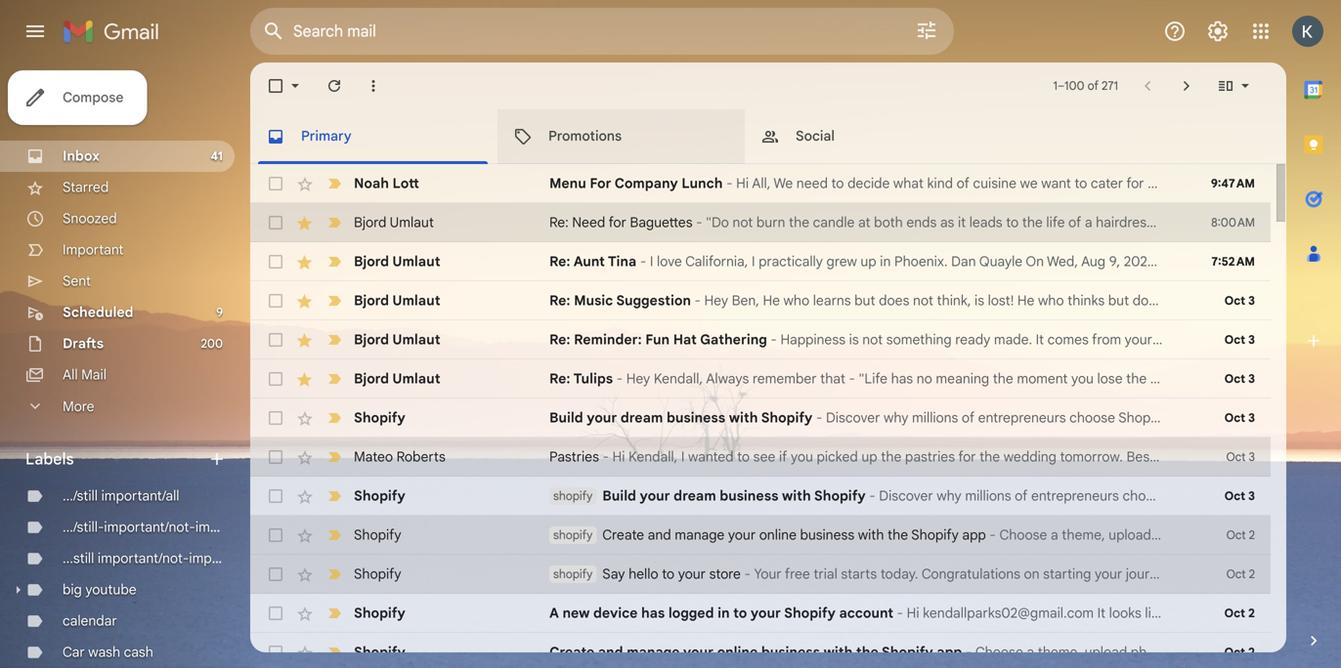 Task type: vqa. For each thing, say whether or not it's contained in the screenshot.


Task type: locate. For each thing, give the bounding box(es) containing it.
in
[[880, 253, 891, 270], [718, 605, 730, 622]]

for
[[609, 214, 627, 231], [959, 449, 976, 466]]

shopify inside shopify create and manage your online business with the shopify app -
[[553, 528, 593, 543]]

your left store
[[678, 566, 706, 583]]

- left your
[[745, 566, 751, 583]]

bjord
[[354, 214, 387, 231], [354, 253, 389, 270], [354, 292, 389, 309], [354, 331, 389, 349], [354, 371, 389, 388]]

starting
[[1043, 566, 1092, 583]]

build down hi
[[603, 488, 636, 505]]

tab list
[[1287, 63, 1342, 598], [250, 110, 1287, 164]]

create
[[603, 527, 644, 544], [550, 644, 595, 661]]

shopify for say
[[553, 568, 593, 582]]

1 vertical spatial and
[[598, 644, 623, 661]]

3 for pastries - hi kendall, i wanted to see if you picked up the pastries for the wedding tomorrow. best, mateo
[[1249, 450, 1255, 465]]

2 shopify from the top
[[553, 528, 593, 543]]

i left love
[[650, 253, 654, 270]]

main menu image
[[23, 20, 47, 43]]

1 bjord umlaut from the top
[[354, 214, 434, 231]]

important up ...still important/not-important
[[195, 519, 256, 536]]

lott
[[393, 175, 419, 192]]

4 re: from the top
[[550, 331, 571, 349]]

1 horizontal spatial i
[[681, 449, 685, 466]]

important/not- for ...still
[[98, 550, 189, 568]]

online down "a new device has logged in to your shopify account -"
[[717, 644, 758, 661]]

mateo
[[354, 449, 393, 466], [1162, 449, 1201, 466]]

build up pastries
[[550, 410, 583, 427]]

app up congratulations
[[963, 527, 986, 544]]

important/not- down .../still-important/not-important
[[98, 550, 189, 568]]

None checkbox
[[266, 76, 286, 96], [266, 174, 286, 194], [266, 213, 286, 233], [266, 291, 286, 311], [266, 330, 286, 350], [266, 370, 286, 389], [266, 409, 286, 428], [266, 565, 286, 585], [266, 604, 286, 624], [266, 643, 286, 663], [266, 76, 286, 96], [266, 174, 286, 194], [266, 213, 286, 233], [266, 291, 286, 311], [266, 330, 286, 350], [266, 370, 286, 389], [266, 409, 286, 428], [266, 565, 286, 585], [266, 604, 286, 624], [266, 643, 286, 663]]

bjord umlaut for re: music suggestion
[[354, 292, 441, 309]]

online up your
[[759, 527, 797, 544]]

re: aunt tina - i love california, i practically grew up in phoenix. dan quayle on wed, aug 9, 2023 at 1:17 pm brad klo <klobrad84
[[550, 253, 1342, 270]]

dream up kendall,
[[621, 410, 663, 427]]

1 vertical spatial online
[[717, 644, 758, 661]]

1 vertical spatial important/not-
[[98, 550, 189, 568]]

important/not- up ...still important/not-important link
[[104, 519, 195, 536]]

1 3 from the top
[[1249, 294, 1255, 308]]

business down see
[[720, 488, 779, 505]]

0 horizontal spatial online
[[717, 644, 758, 661]]

0 horizontal spatial and
[[598, 644, 623, 661]]

business
[[667, 410, 726, 427], [720, 488, 779, 505], [800, 527, 855, 544], [762, 644, 820, 661]]

200
[[201, 337, 223, 352]]

free
[[785, 566, 810, 583]]

important/not- for .../still-
[[104, 519, 195, 536]]

3 2 from the top
[[1249, 607, 1255, 621]]

your down kendall,
[[640, 488, 670, 505]]

practically
[[759, 253, 823, 270]]

re: reminder: fun hat gathering -
[[550, 331, 781, 349]]

bjord for re: aunt tina - i love california, i practically grew up in phoenix. dan quayle on wed, aug 9, 2023 at 1:17 pm brad klo <klobrad84
[[354, 253, 389, 270]]

2 2 from the top
[[1249, 568, 1255, 582]]

to
[[1170, 410, 1182, 427], [737, 449, 750, 466], [662, 566, 675, 583], [733, 605, 747, 622]]

1 vertical spatial create
[[550, 644, 595, 661]]

4 2 from the top
[[1249, 646, 1255, 660]]

bjord for re: need for baguettes -
[[354, 214, 387, 231]]

0 vertical spatial and
[[648, 527, 671, 544]]

re: for re: need for baguettes -
[[550, 214, 569, 231]]

1 horizontal spatial dream
[[674, 488, 716, 505]]

shopify
[[354, 410, 406, 427], [761, 410, 813, 427], [1119, 410, 1166, 427], [354, 488, 406, 505], [814, 488, 866, 505], [354, 527, 401, 544], [912, 527, 959, 544], [354, 566, 401, 583], [354, 605, 406, 622], [784, 605, 836, 622], [354, 644, 406, 661], [882, 644, 933, 661]]

2 bjord from the top
[[354, 253, 389, 270]]

tab list inside main content
[[250, 110, 1287, 164]]

compose
[[63, 89, 124, 106]]

if
[[779, 449, 787, 466]]

for right need
[[609, 214, 627, 231]]

noah
[[354, 175, 389, 192]]

...still
[[63, 550, 94, 568]]

new
[[563, 605, 590, 622]]

aunt
[[574, 253, 605, 270]]

manage
[[675, 527, 725, 544], [627, 644, 680, 661]]

tina
[[608, 253, 637, 270]]

1 vertical spatial app
[[937, 644, 962, 661]]

8:00 am
[[1212, 216, 1255, 230]]

2 for 12th row
[[1249, 607, 1255, 621]]

.../still-important/not-important link
[[63, 519, 256, 536]]

0 vertical spatial up
[[861, 253, 877, 270]]

﻿͏
[[1314, 410, 1314, 427], [1317, 410, 1317, 427], [1321, 410, 1321, 427], [1324, 410, 1324, 427], [1328, 410, 1328, 427], [1331, 410, 1331, 427], [1335, 410, 1335, 427], [1338, 410, 1338, 427], [1259, 566, 1259, 583], [1262, 566, 1262, 583], [1266, 566, 1266, 583], [1269, 566, 1269, 583], [1273, 566, 1273, 583], [1276, 566, 1276, 583], [1280, 566, 1280, 583], [1283, 566, 1283, 583], [1287, 566, 1287, 583], [1290, 566, 1290, 583], [1294, 566, 1294, 583], [1297, 566, 1297, 583], [1301, 566, 1301, 583], [1304, 566, 1304, 583], [1308, 566, 1308, 583], [1311, 566, 1311, 583], [1315, 566, 1315, 583], [1318, 566, 1318, 583], [1322, 566, 1322, 583], [1325, 566, 1325, 583], [1329, 566, 1329, 583], [1332, 566, 1332, 583], [1336, 566, 1336, 583], [1339, 566, 1339, 583]]

their
[[1220, 410, 1249, 427]]

grew
[[827, 253, 857, 270]]

why
[[884, 410, 909, 427]]

5 row from the top
[[250, 321, 1271, 360]]

to left see
[[737, 449, 750, 466]]

baguettes
[[630, 214, 693, 231]]

bjord umlaut for re: tulips
[[354, 371, 441, 388]]

app
[[963, 527, 986, 544], [937, 644, 962, 661]]

business up wanted
[[667, 410, 726, 427]]

0 vertical spatial important
[[195, 519, 256, 536]]

drafts link
[[63, 335, 104, 352]]

3 re: from the top
[[550, 292, 571, 309]]

with
[[729, 410, 758, 427], [782, 488, 811, 505], [858, 527, 884, 544], [1176, 566, 1202, 583], [824, 644, 853, 661]]

2023
[[1124, 253, 1155, 270]]

create up say
[[603, 527, 644, 544]]

with up see
[[729, 410, 758, 427]]

11 row from the top
[[250, 555, 1342, 594]]

oct 2 for 11th row
[[1227, 568, 1255, 582]]

re: left 'music'
[[550, 292, 571, 309]]

bjord for re: tulips -
[[354, 371, 389, 388]]

bjord for re: reminder: fun hat gathering -
[[354, 331, 389, 349]]

1 row from the top
[[250, 164, 1271, 203]]

bjord umlaut for re: reminder: fun hat gathering
[[354, 331, 441, 349]]

2 re: from the top
[[550, 253, 571, 270]]

0 vertical spatial shopify
[[553, 489, 593, 504]]

primary
[[301, 128, 352, 145]]

- up hat
[[695, 292, 701, 309]]

0 horizontal spatial build
[[550, 410, 583, 427]]

manage down has in the left of the page
[[627, 644, 680, 661]]

1 re: from the top
[[550, 214, 569, 231]]

.../still-important/not-important
[[63, 519, 256, 536]]

.../still
[[63, 488, 98, 505]]

4 row from the top
[[250, 282, 1271, 321]]

2 horizontal spatial i
[[752, 253, 755, 270]]

and up "hello"
[[648, 527, 671, 544]]

re: left the tulips
[[550, 371, 571, 388]]

snoozed link
[[63, 210, 117, 227]]

in right logged
[[718, 605, 730, 622]]

and down device
[[598, 644, 623, 661]]

3 for re: reminder: fun hat gathering -
[[1249, 333, 1255, 348]]

bjord umlaut
[[354, 214, 434, 231], [354, 253, 441, 270], [354, 292, 441, 309], [354, 331, 441, 349], [354, 371, 441, 388]]

0 horizontal spatial dream
[[621, 410, 663, 427]]

5 re: from the top
[[550, 371, 571, 388]]

gmail image
[[63, 12, 169, 51]]

-
[[727, 175, 733, 192], [696, 214, 703, 231], [640, 253, 647, 270], [695, 292, 701, 309], [771, 331, 777, 349], [617, 371, 623, 388], [816, 410, 823, 427], [603, 449, 609, 466], [869, 488, 876, 505], [990, 527, 996, 544], [745, 566, 751, 583], [897, 605, 904, 622], [966, 644, 972, 661]]

shopify inside shopify say hello to your store - your free trial starts today. congratulations on starting your journey with shopify. ﻿͏ ﻿͏ ﻿͏ ﻿͏ ﻿͏ ﻿͏ ﻿͏ ﻿͏ ﻿͏ ﻿͏ ﻿͏ ﻿͏ ﻿͏ ﻿͏ ﻿͏ ﻿͏ ﻿͏ ﻿͏ ﻿͏ ﻿͏ ﻿͏ ﻿͏ ﻿͏ ﻿͏
[[553, 568, 593, 582]]

- down pastries - hi kendall, i wanted to see if you picked up the pastries for the wedding tomorrow. best, mateo
[[869, 488, 876, 505]]

dream down wanted
[[674, 488, 716, 505]]

important down .../still-important/not-important link
[[189, 550, 250, 568]]

the down 'account'
[[856, 644, 879, 661]]

3 shopify from the top
[[553, 568, 593, 582]]

1 shopify from the top
[[553, 489, 593, 504]]

shopify create and manage your online business with the shopify app -
[[553, 527, 1000, 544]]

calendar link
[[63, 613, 117, 630]]

i
[[650, 253, 654, 270], [752, 253, 755, 270], [681, 449, 685, 466]]

labels heading
[[25, 450, 207, 469]]

1 horizontal spatial mateo
[[1162, 449, 1201, 466]]

1 bjord from the top
[[354, 214, 387, 231]]

in left 'phoenix.'
[[880, 253, 891, 270]]

0 horizontal spatial i
[[650, 253, 654, 270]]

car wash cash link
[[63, 644, 153, 661]]

1 horizontal spatial in
[[880, 253, 891, 270]]

oct for ninth row from the top
[[1225, 489, 1246, 504]]

i right the california,
[[752, 253, 755, 270]]

promotions tab
[[498, 110, 744, 164]]

more button
[[0, 391, 235, 422]]

important/not-
[[104, 519, 195, 536], [98, 550, 189, 568]]

with down you
[[782, 488, 811, 505]]

None checkbox
[[266, 252, 286, 272], [266, 448, 286, 467], [266, 487, 286, 506], [266, 526, 286, 546], [266, 252, 286, 272], [266, 448, 286, 467], [266, 487, 286, 506], [266, 526, 286, 546]]

love
[[657, 253, 682, 270]]

your
[[587, 410, 617, 427], [640, 488, 670, 505], [728, 527, 756, 544], [678, 566, 706, 583], [1095, 566, 1123, 583], [751, 605, 781, 622], [683, 644, 714, 661]]

up
[[861, 253, 877, 270], [862, 449, 878, 466]]

0 vertical spatial build
[[550, 410, 583, 427]]

9 row from the top
[[250, 477, 1271, 516]]

re: tulips -
[[550, 371, 627, 388]]

tab list containing primary
[[250, 110, 1287, 164]]

2 for 13th row
[[1249, 646, 1255, 660]]

your down your
[[751, 605, 781, 622]]

up right grew
[[861, 253, 877, 270]]

up right picked
[[862, 449, 878, 466]]

4 3 from the top
[[1249, 411, 1255, 426]]

13 row from the top
[[250, 634, 1271, 669]]

manage down shopify build your dream business with shopify -
[[675, 527, 725, 544]]

0 horizontal spatial mateo
[[354, 449, 393, 466]]

california,
[[685, 253, 748, 270]]

for right pastries
[[959, 449, 976, 466]]

main content containing primary
[[250, 63, 1342, 669]]

5 bjord umlaut from the top
[[354, 371, 441, 388]]

oct
[[1225, 294, 1246, 308], [1225, 333, 1246, 348], [1225, 372, 1246, 387], [1225, 411, 1246, 426], [1227, 450, 1246, 465], [1225, 489, 1246, 504], [1227, 528, 1246, 543], [1227, 568, 1246, 582], [1225, 607, 1246, 621], [1225, 646, 1246, 660]]

.../still important/all
[[63, 488, 179, 505]]

0 horizontal spatial in
[[718, 605, 730, 622]]

create down new
[[550, 644, 595, 661]]

1 2 from the top
[[1249, 528, 1255, 543]]

3 bjord from the top
[[354, 292, 389, 309]]

- down congratulations
[[966, 644, 972, 661]]

row
[[250, 164, 1271, 203], [250, 203, 1271, 242], [250, 242, 1342, 282], [250, 282, 1271, 321], [250, 321, 1271, 360], [250, 360, 1271, 399], [250, 399, 1342, 438], [250, 438, 1271, 477], [250, 477, 1271, 516], [250, 516, 1271, 555], [250, 555, 1342, 594], [250, 594, 1271, 634], [250, 634, 1271, 669]]

2 vertical spatial shopify
[[553, 568, 593, 582]]

the left pastries
[[881, 449, 902, 466]]

1 horizontal spatial online
[[759, 527, 797, 544]]

to right "hello"
[[662, 566, 675, 583]]

- right gathering
[[771, 331, 777, 349]]

None search field
[[250, 8, 954, 55]]

0 horizontal spatial for
[[609, 214, 627, 231]]

starred
[[63, 179, 109, 196]]

re: left reminder:
[[550, 331, 571, 349]]

logged
[[669, 605, 714, 622]]

advanced search options image
[[907, 11, 946, 50]]

i for love
[[650, 253, 654, 270]]

8 row from the top
[[250, 438, 1271, 477]]

4 bjord from the top
[[354, 331, 389, 349]]

2 3 from the top
[[1249, 333, 1255, 348]]

- right 'account'
[[897, 605, 904, 622]]

- left hi
[[603, 449, 609, 466]]

4 bjord umlaut from the top
[[354, 331, 441, 349]]

shopify inside shopify build your dream business with shopify -
[[553, 489, 593, 504]]

umlaut for re: music suggestion
[[392, 292, 441, 309]]

app down shopify say hello to your store - your free trial starts today. congratulations on starting your journey with shopify. ﻿͏ ﻿͏ ﻿͏ ﻿͏ ﻿͏ ﻿͏ ﻿͏ ﻿͏ ﻿͏ ﻿͏ ﻿͏ ﻿͏ ﻿͏ ﻿͏ ﻿͏ ﻿͏ ﻿͏ ﻿͏ ﻿͏ ﻿͏ ﻿͏ ﻿͏ ﻿͏ ﻿͏
[[937, 644, 962, 661]]

oct 2 for fourth row from the bottom
[[1227, 528, 1255, 543]]

fun
[[646, 331, 670, 349]]

3 bjord umlaut from the top
[[354, 292, 441, 309]]

hello
[[629, 566, 659, 583]]

bjord umlaut for re: need for baguettes
[[354, 214, 434, 231]]

9:47 am
[[1211, 176, 1255, 191]]

re: left the 'aunt' at the left top of the page
[[550, 253, 571, 270]]

1 mateo from the left
[[354, 449, 393, 466]]

social
[[796, 128, 835, 145]]

2 bjord umlaut from the top
[[354, 253, 441, 270]]

5 bjord from the top
[[354, 371, 389, 388]]

tab list up lunch
[[250, 110, 1287, 164]]

1 vertical spatial in
[[718, 605, 730, 622]]

main content
[[250, 63, 1342, 669]]

0 vertical spatial important/not-
[[104, 519, 195, 536]]

re: left need
[[550, 214, 569, 231]]

business up trial
[[800, 527, 855, 544]]

and
[[648, 527, 671, 544], [598, 644, 623, 661]]

cash
[[124, 644, 153, 661]]

0 vertical spatial manage
[[675, 527, 725, 544]]

congratulations
[[922, 566, 1021, 583]]

a new device has logged in to your shopify account -
[[550, 605, 907, 622]]

1 vertical spatial shopify
[[553, 528, 593, 543]]

...still important/not-important link
[[63, 550, 250, 568]]

dream
[[621, 410, 663, 427], [674, 488, 716, 505]]

1 vertical spatial build
[[603, 488, 636, 505]]

important for .../still-important/not-important
[[195, 519, 256, 536]]

important
[[63, 242, 124, 259]]

store
[[709, 566, 741, 583]]

mateo left roberts
[[354, 449, 393, 466]]

sent
[[63, 273, 91, 290]]

7 row from the top
[[250, 399, 1342, 438]]

with right journey
[[1176, 566, 1202, 583]]

inbox link
[[63, 148, 100, 165]]

oct for 12th row
[[1225, 607, 1246, 621]]

youtube
[[85, 582, 137, 599]]

1 horizontal spatial create
[[603, 527, 644, 544]]

tab list right klo
[[1287, 63, 1342, 598]]

oct 2 for 12th row
[[1225, 607, 1255, 621]]

5 3 from the top
[[1249, 450, 1255, 465]]

important
[[195, 519, 256, 536], [189, 550, 250, 568]]

1 vertical spatial important
[[189, 550, 250, 568]]

labels
[[25, 450, 74, 469]]

i left wanted
[[681, 449, 685, 466]]

mateo right best, on the bottom right of the page
[[1162, 449, 1201, 466]]

at
[[1159, 253, 1171, 270]]

1 horizontal spatial for
[[959, 449, 976, 466]]

menu
[[550, 175, 586, 192]]



Task type: describe. For each thing, give the bounding box(es) containing it.
primary tab
[[250, 110, 496, 164]]

0 vertical spatial app
[[963, 527, 986, 544]]

car wash cash
[[63, 644, 153, 661]]

scheduled
[[63, 304, 134, 321]]

oct for 13th row
[[1225, 646, 1246, 660]]

compose button
[[8, 70, 147, 125]]

for
[[590, 175, 611, 192]]

1 vertical spatial up
[[862, 449, 878, 466]]

re: for re: tulips -
[[550, 371, 571, 388]]

oct 3 for pastries - hi kendall, i wanted to see if you picked up the pastries for the wedding tomorrow. best, mateo
[[1227, 450, 1255, 465]]

oct for 11th row
[[1227, 568, 1246, 582]]

labels navigation
[[0, 63, 256, 669]]

3 row from the top
[[250, 242, 1342, 282]]

tomorrow.
[[1060, 449, 1123, 466]]

sent link
[[63, 273, 91, 290]]

aug
[[1082, 253, 1106, 270]]

toggle split pane mode image
[[1216, 76, 1236, 96]]

oct for seventh row from the top of the main content containing primary
[[1225, 411, 1246, 426]]

big youtube link
[[63, 582, 137, 599]]

2 for fourth row from the bottom
[[1249, 528, 1255, 543]]

klo
[[1255, 253, 1274, 270]]

2 mateo from the left
[[1162, 449, 1201, 466]]

1:17
[[1174, 253, 1195, 270]]

account
[[839, 605, 894, 622]]

oct 3 for re: music suggestion -
[[1225, 294, 1255, 308]]

row containing noah lott
[[250, 164, 1271, 203]]

- right the tulips
[[617, 371, 623, 388]]

search mail image
[[256, 14, 291, 49]]

settings image
[[1207, 20, 1230, 43]]

suggestion
[[616, 292, 691, 309]]

important link
[[63, 242, 124, 259]]

re: need for baguettes -
[[550, 214, 706, 231]]

1 horizontal spatial and
[[648, 527, 671, 544]]

- right baguettes
[[696, 214, 703, 231]]

6 row from the top
[[250, 360, 1271, 399]]

important for ...still important/not-important
[[189, 550, 250, 568]]

social tab
[[745, 110, 991, 164]]

re: for re: reminder: fun hat gathering -
[[550, 331, 571, 349]]

company
[[615, 175, 678, 192]]

more
[[63, 398, 94, 415]]

big
[[63, 582, 82, 599]]

re: for re: music suggestion -
[[550, 292, 571, 309]]

tulips
[[574, 371, 613, 388]]

oct for row containing mateo roberts
[[1227, 450, 1246, 465]]

trial
[[814, 566, 838, 583]]

on
[[1024, 566, 1040, 583]]

refresh image
[[325, 76, 344, 96]]

i for wanted
[[681, 449, 685, 466]]

2 for 11th row
[[1249, 568, 1255, 582]]

3 for build your dream business with shopify - discover why millions of entrepreneurs choose shopify to build their business. ﻿͏ ﻿͏ ﻿͏ ﻿͏ ﻿͏ ﻿͏ ﻿͏ ﻿͏ 
[[1249, 411, 1255, 426]]

oct 3 for re: reminder: fun hat gathering -
[[1225, 333, 1255, 348]]

big youtube
[[63, 582, 137, 599]]

lunch
[[682, 175, 723, 192]]

- right lunch
[[727, 175, 733, 192]]

see
[[754, 449, 776, 466]]

build
[[1186, 410, 1216, 427]]

picked
[[817, 449, 858, 466]]

shopify build your dream business with shopify -
[[553, 488, 879, 505]]

pm
[[1199, 253, 1219, 270]]

3 3 from the top
[[1249, 372, 1255, 387]]

Search mail text field
[[293, 22, 860, 41]]

umlaut for re: tulips
[[392, 371, 441, 388]]

10 row from the top
[[250, 516, 1271, 555]]

build your dream business with shopify - discover why millions of entrepreneurs choose shopify to build their business. ﻿͏ ﻿͏ ﻿͏ ﻿͏ ﻿͏ ﻿͏ ﻿͏ ﻿͏ 
[[550, 410, 1342, 427]]

umlaut for re: reminder: fun hat gathering
[[392, 331, 441, 349]]

older image
[[1177, 76, 1197, 96]]

bjord for re: music suggestion -
[[354, 292, 389, 309]]

oct for ninth row from the bottom of the main content containing primary
[[1225, 333, 1246, 348]]

your
[[754, 566, 782, 583]]

drafts
[[63, 335, 104, 352]]

choose
[[1070, 410, 1116, 427]]

with up the starts at right bottom
[[858, 527, 884, 544]]

- left "discover"
[[816, 410, 823, 427]]

on
[[1026, 253, 1044, 270]]

...still important/not-important
[[63, 550, 250, 568]]

41
[[211, 149, 223, 164]]

oct 3 for build your dream business with shopify - discover why millions of entrepreneurs choose shopify to build their business. ﻿͏ ﻿͏ ﻿͏ ﻿͏ ﻿͏ ﻿͏ ﻿͏ ﻿͏ 
[[1225, 411, 1255, 426]]

starts
[[841, 566, 877, 583]]

0 vertical spatial dream
[[621, 410, 663, 427]]

1 vertical spatial for
[[959, 449, 976, 466]]

support image
[[1164, 20, 1187, 43]]

shopify.
[[1205, 566, 1255, 583]]

entrepreneurs
[[978, 410, 1066, 427]]

- up congratulations
[[990, 527, 996, 544]]

all mail
[[63, 367, 106, 384]]

re: for re: aunt tina - i love california, i practically grew up in phoenix. dan quayle on wed, aug 9, 2023 at 1:17 pm brad klo <klobrad84
[[550, 253, 571, 270]]

row containing mateo roberts
[[250, 438, 1271, 477]]

need
[[572, 214, 606, 231]]

menu for company lunch -
[[550, 175, 736, 192]]

2 row from the top
[[250, 203, 1271, 242]]

- right tina
[[640, 253, 647, 270]]

calendar
[[63, 613, 117, 630]]

a
[[550, 605, 559, 622]]

dan
[[951, 253, 976, 270]]

9,
[[1109, 253, 1121, 270]]

your down the tulips
[[587, 410, 617, 427]]

hi
[[613, 449, 625, 466]]

reminder:
[[574, 331, 642, 349]]

to left the build
[[1170, 410, 1182, 427]]

0 vertical spatial in
[[880, 253, 891, 270]]

1 vertical spatial dream
[[674, 488, 716, 505]]

starred link
[[63, 179, 109, 196]]

7:52 am
[[1212, 255, 1255, 269]]

1 vertical spatial manage
[[627, 644, 680, 661]]

oct for 4th row from the top
[[1225, 294, 1246, 308]]

your up store
[[728, 527, 756, 544]]

pastries - hi kendall, i wanted to see if you picked up the pastries for the wedding tomorrow. best, mateo
[[550, 449, 1201, 466]]

to down store
[[733, 605, 747, 622]]

9
[[216, 306, 223, 320]]

the left wedding
[[980, 449, 1000, 466]]

oct 2 for 13th row
[[1225, 646, 1255, 660]]

0 vertical spatial create
[[603, 527, 644, 544]]

business.
[[1252, 410, 1310, 427]]

0 vertical spatial for
[[609, 214, 627, 231]]

12 row from the top
[[250, 594, 1271, 634]]

umlaut for re: aunt tina
[[392, 253, 441, 270]]

best,
[[1127, 449, 1158, 466]]

more image
[[364, 76, 383, 96]]

umlaut for re: need for baguettes
[[390, 214, 434, 231]]

phoenix.
[[895, 253, 948, 270]]

of
[[962, 410, 975, 427]]

the up today.
[[888, 527, 908, 544]]

your down logged
[[683, 644, 714, 661]]

snoozed
[[63, 210, 117, 227]]

0 vertical spatial online
[[759, 527, 797, 544]]

business down "a new device has logged in to your shopify account -"
[[762, 644, 820, 661]]

bjord umlaut for re: aunt tina
[[354, 253, 441, 270]]

inbox
[[63, 148, 100, 165]]

1 horizontal spatial build
[[603, 488, 636, 505]]

brad
[[1222, 253, 1251, 270]]

all mail link
[[63, 367, 106, 384]]

today.
[[881, 566, 919, 583]]

quayle
[[980, 253, 1023, 270]]

6 3 from the top
[[1249, 489, 1255, 504]]

your left journey
[[1095, 566, 1123, 583]]

noah lott
[[354, 175, 419, 192]]

wanted
[[688, 449, 734, 466]]

with down 'account'
[[824, 644, 853, 661]]

oct for fourth row from the bottom
[[1227, 528, 1246, 543]]

shopify for create
[[553, 528, 593, 543]]

device
[[594, 605, 638, 622]]

gathering
[[700, 331, 767, 349]]

<klobrad84
[[1278, 253, 1342, 270]]

shopify for build
[[553, 489, 593, 504]]

important/all
[[101, 488, 179, 505]]

3 for re: music suggestion -
[[1249, 294, 1255, 308]]

re: music suggestion -
[[550, 292, 705, 309]]

pastries
[[905, 449, 955, 466]]

all
[[63, 367, 78, 384]]

mateo roberts
[[354, 449, 446, 466]]

say
[[603, 566, 625, 583]]

0 horizontal spatial create
[[550, 644, 595, 661]]



